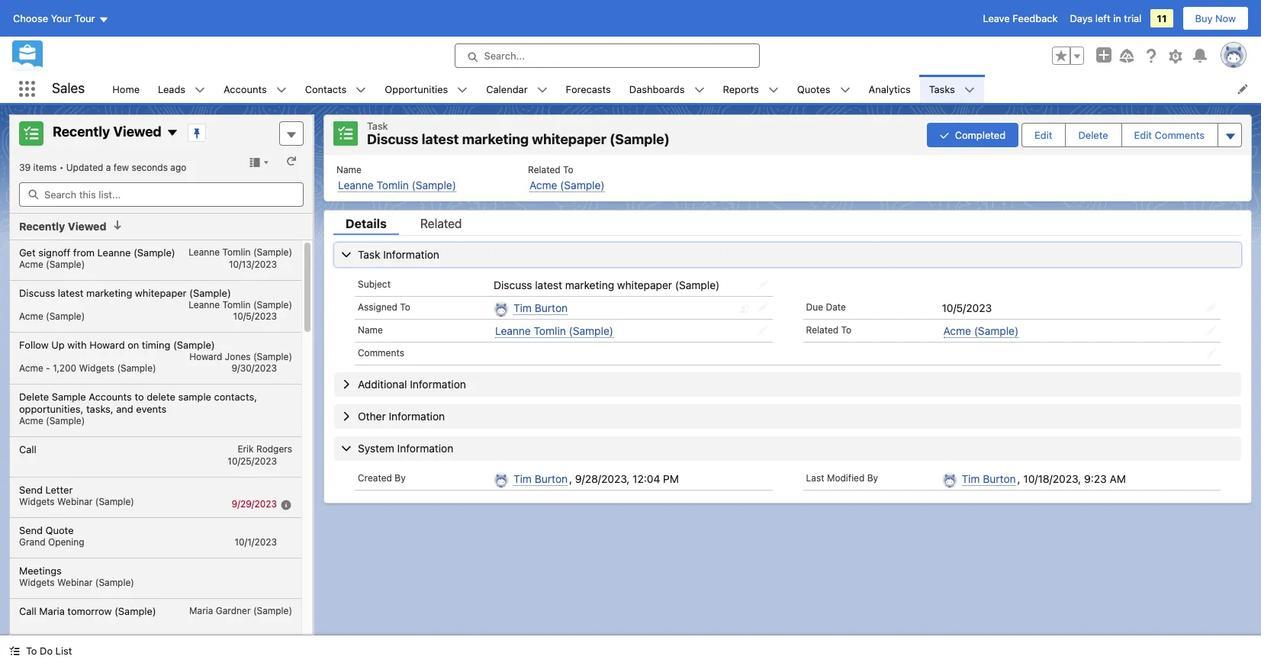 Task type: describe. For each thing, give the bounding box(es) containing it.
tasks,
[[86, 403, 113, 415]]

latest for discuss latest marketing whitepaper (sample)
[[535, 278, 563, 291]]

1 webinar from the top
[[57, 496, 93, 507]]

0 horizontal spatial comments
[[358, 347, 405, 359]]

search... button
[[455, 44, 760, 68]]

text default image for dashboards
[[694, 85, 705, 95]]

widgets webinar (sample)
[[19, 496, 134, 507]]

acme - 1,200 widgets (sample)
[[19, 362, 156, 374]]

calendar link
[[477, 75, 537, 103]]

task information
[[358, 248, 440, 261]]

0 horizontal spatial acme (sample) link
[[530, 178, 605, 192]]

completed
[[956, 129, 1006, 141]]

to do list
[[26, 645, 72, 657]]

task for information
[[358, 248, 381, 261]]

acme (sample) for discuss latest marketing whitepaper (sample)
[[19, 310, 85, 322]]

discuss for discuss latest marketing whitepaper (sample) leanne tomlin (sample)
[[19, 287, 55, 299]]

am
[[1110, 472, 1127, 485]]

discuss inside task discuss latest marketing whitepaper (sample)
[[367, 131, 419, 147]]

to for assigned to
[[400, 301, 411, 313]]

last modified by
[[807, 472, 879, 484]]

delete button
[[1067, 123, 1121, 146]]

gardner
[[216, 605, 251, 616]]

call for call
[[19, 443, 36, 455]]

marketing for discuss latest marketing whitepaper (sample)
[[565, 278, 615, 291]]

details link
[[334, 216, 399, 235]]

choose your tour
[[13, 12, 95, 24]]

text default image inside to do list button
[[9, 646, 20, 657]]

opportunities
[[385, 83, 448, 95]]

reports list item
[[714, 75, 788, 103]]

1 vertical spatial widgets
[[19, 496, 55, 507]]

feedback
[[1013, 12, 1058, 24]]

up
[[51, 339, 65, 351]]

search...
[[484, 50, 525, 62]]

tasks list item
[[920, 75, 985, 103]]

edit for edit
[[1035, 129, 1053, 141]]

acme (sample) for get signoff from leanne (sample)
[[19, 258, 85, 270]]

additional information button
[[334, 372, 1242, 397]]

to for related to acme (sample)
[[563, 164, 574, 175]]

1 horizontal spatial 10/5/2023
[[942, 301, 993, 314]]

pm
[[664, 472, 679, 485]]

with
[[67, 339, 87, 351]]

delete for delete
[[1079, 129, 1109, 141]]

system information button
[[334, 437, 1242, 461]]

call maria tomorrow (sample)
[[19, 605, 156, 617]]

, 10/18/2023, 9:23 am
[[1018, 472, 1127, 485]]

and
[[116, 403, 133, 415]]

1 maria from the left
[[39, 605, 65, 617]]

1 horizontal spatial howard
[[189, 351, 223, 362]]

tim burton down discuss latest marketing whitepaper (sample)
[[514, 301, 568, 314]]

erik
[[238, 443, 254, 455]]

10/25/2023
[[228, 455, 277, 467]]

1 vertical spatial leanne tomlin (sample)
[[495, 324, 614, 337]]

discuss for discuss latest marketing whitepaper (sample)
[[494, 278, 532, 291]]

letter
[[45, 484, 73, 496]]

created
[[358, 472, 392, 484]]

tour
[[75, 12, 95, 24]]

subject
[[358, 278, 391, 290]]

text default image for accounts
[[276, 85, 287, 95]]

marketing inside task discuss latest marketing whitepaper (sample)
[[462, 131, 529, 147]]

accounts inside delete sample accounts to delete sample contacts, opportunities, tasks, and events acme (sample)
[[89, 390, 132, 403]]

quotes
[[798, 83, 831, 95]]

whitepaper inside task discuss latest marketing whitepaper (sample)
[[532, 131, 607, 147]]

tomlin inside name leanne tomlin (sample)
[[377, 178, 409, 191]]

delete sample accounts to delete sample contacts, opportunities, tasks, and events acme (sample)
[[19, 390, 257, 426]]

edit button
[[1023, 123, 1065, 146]]

whitepaper for discuss latest marketing whitepaper (sample)
[[617, 278, 673, 291]]

tim burton for , 10/18/2023, 9:23 am
[[962, 472, 1017, 485]]

widgets inside meetings widgets webinar (sample)
[[19, 577, 55, 588]]

0 vertical spatial recently
[[53, 124, 110, 140]]

calendar list item
[[477, 75, 557, 103]]

created by
[[358, 472, 406, 484]]

details
[[346, 216, 387, 230]]

1 horizontal spatial viewed
[[113, 124, 162, 140]]

burton for , 10/18/2023, 9:23 am
[[983, 472, 1017, 485]]

tomlin up 10/13/2023
[[223, 246, 251, 258]]

1 by from the left
[[395, 472, 406, 484]]

system
[[358, 442, 395, 455]]

tasks link
[[920, 75, 965, 103]]

quote
[[45, 524, 74, 536]]

, for , 10/18/2023, 9:23 am
[[1018, 472, 1021, 485]]

due date
[[807, 301, 847, 313]]

related to acme (sample)
[[528, 164, 605, 191]]

send quote
[[19, 524, 74, 536]]

dashboards list item
[[620, 75, 714, 103]]

additional
[[358, 378, 407, 391]]

left
[[1096, 12, 1111, 24]]

meetings
[[19, 565, 62, 577]]

text default image for opportunities
[[458, 85, 468, 95]]

information for additional information
[[410, 378, 466, 391]]

choose
[[13, 12, 48, 24]]

1 vertical spatial recently viewed
[[19, 220, 106, 233]]

do
[[40, 645, 53, 657]]

leave
[[984, 12, 1011, 24]]

leanne inside discuss latest marketing whitepaper (sample) leanne tomlin (sample)
[[189, 299, 220, 310]]

erik rodgers
[[238, 443, 292, 455]]

acme inside delete sample accounts to delete sample contacts, opportunities, tasks, and events acme (sample)
[[19, 415, 43, 426]]

1 horizontal spatial leanne tomlin (sample) link
[[495, 324, 614, 338]]

leave feedback
[[984, 12, 1058, 24]]

contacts
[[305, 83, 347, 95]]

grand
[[19, 536, 45, 548]]

quotes link
[[788, 75, 840, 103]]

system information
[[358, 442, 454, 455]]

opportunities list item
[[376, 75, 477, 103]]

information for other information
[[389, 410, 445, 423]]

latest for discuss latest marketing whitepaper (sample) leanne tomlin (sample)
[[58, 287, 83, 299]]

tomorrow
[[67, 605, 112, 617]]

on
[[128, 339, 139, 351]]

tasks
[[930, 83, 956, 95]]

text default image inside recently viewed|tasks|list view element
[[113, 220, 123, 231]]

to do list button
[[0, 636, 81, 666]]

task for discuss
[[367, 120, 388, 132]]

2 vertical spatial acme (sample)
[[944, 324, 1019, 337]]

updated
[[66, 162, 103, 173]]

marketing for discuss latest marketing whitepaper (sample) leanne tomlin (sample)
[[86, 287, 132, 299]]

0 vertical spatial widgets
[[79, 362, 115, 374]]

2 maria from the left
[[189, 605, 213, 616]]

buy
[[1196, 12, 1213, 24]]

dashboards
[[630, 83, 685, 95]]

leave feedback link
[[984, 12, 1058, 24]]

(sample) inside name leanne tomlin (sample)
[[412, 178, 456, 191]]

latest inside task discuss latest marketing whitepaper (sample)
[[422, 131, 459, 147]]

grand opening
[[19, 536, 84, 548]]

text default image for leads
[[195, 85, 205, 95]]

name for name leanne tomlin (sample)
[[337, 164, 362, 175]]

recently viewed|tasks|list view element
[[9, 115, 314, 666]]

to for related to
[[842, 324, 852, 336]]

to
[[135, 390, 144, 403]]

your
[[51, 12, 72, 24]]

get
[[19, 246, 36, 258]]

information for task information
[[383, 248, 440, 261]]

accounts inside list item
[[224, 83, 267, 95]]

9:23
[[1085, 472, 1108, 485]]

tim for , 10/18/2023, 9:23 am
[[962, 472, 981, 485]]

1 horizontal spatial acme (sample) link
[[944, 324, 1019, 338]]

0 horizontal spatial howard
[[89, 339, 125, 351]]

comments inside the "edit comments" button
[[1155, 129, 1205, 141]]

information for system information
[[397, 442, 454, 455]]

assigned
[[358, 301, 398, 313]]

list containing leanne tomlin (sample)
[[324, 155, 1252, 201]]

modified
[[827, 472, 865, 484]]

date
[[826, 301, 847, 313]]

send for send letter
[[19, 484, 43, 496]]

9/29/2023
[[232, 498, 277, 510]]

opportunities,
[[19, 403, 83, 415]]

0 vertical spatial recently viewed
[[53, 124, 162, 140]]

tomlin inside discuss latest marketing whitepaper (sample) leanne tomlin (sample)
[[223, 299, 251, 310]]

whitepaper for discuss latest marketing whitepaper (sample) leanne tomlin (sample)
[[135, 287, 187, 299]]

other
[[358, 410, 386, 423]]

leads list item
[[149, 75, 215, 103]]

buy now
[[1196, 12, 1237, 24]]



Task type: locate. For each thing, give the bounding box(es) containing it.
information down other information in the bottom left of the page
[[397, 442, 454, 455]]

text default image inside opportunities list item
[[458, 85, 468, 95]]

1 edit from the left
[[1035, 129, 1053, 141]]

1 vertical spatial accounts
[[89, 390, 132, 403]]

tomlin down discuss latest marketing whitepaper (sample)
[[534, 324, 566, 337]]

reports
[[723, 83, 759, 95]]

leanne tomlin (sample) link down discuss latest marketing whitepaper (sample)
[[495, 324, 614, 338]]

leanne inside leanne tomlin (sample) link
[[495, 324, 531, 337]]

to right 'assigned'
[[400, 301, 411, 313]]

leads
[[158, 83, 186, 95]]

text default image for quotes
[[840, 85, 851, 95]]

1 vertical spatial task
[[358, 248, 381, 261]]

maria left tomorrow
[[39, 605, 65, 617]]

name for name
[[358, 324, 383, 336]]

0 horizontal spatial discuss
[[19, 287, 55, 299]]

10/13/2023
[[229, 258, 277, 270]]

0 vertical spatial accounts
[[224, 83, 267, 95]]

tomlin up details
[[377, 178, 409, 191]]

recently up signoff
[[19, 220, 65, 233]]

0 vertical spatial task
[[367, 120, 388, 132]]

days left in trial
[[1071, 12, 1142, 24]]

discuss inside discuss latest marketing whitepaper (sample) leanne tomlin (sample)
[[19, 287, 55, 299]]

to left do
[[26, 645, 37, 657]]

0 vertical spatial delete
[[1079, 129, 1109, 141]]

select an item from this list to open it. list box
[[10, 240, 302, 666]]

1 vertical spatial recently
[[19, 220, 65, 233]]

related for related
[[420, 216, 462, 230]]

burton left '9/28/2023,' on the left bottom
[[535, 472, 568, 485]]

0 horizontal spatial maria
[[39, 605, 65, 617]]

, for , 9/28/2023, 12:04 pm
[[570, 472, 573, 485]]

widgets up send quote
[[19, 496, 55, 507]]

webinar up call maria tomorrow (sample)
[[57, 577, 93, 588]]

maria left the gardner
[[189, 605, 213, 616]]

0 horizontal spatial leanne tomlin (sample)
[[189, 246, 292, 258]]

0 horizontal spatial latest
[[58, 287, 83, 299]]

2 webinar from the top
[[57, 577, 93, 588]]

delete down -
[[19, 390, 49, 403]]

viewed
[[113, 124, 162, 140], [68, 220, 106, 233]]

recently up updated
[[53, 124, 110, 140]]

name leanne tomlin (sample)
[[337, 164, 456, 191]]

0 vertical spatial name
[[337, 164, 362, 175]]

list
[[103, 75, 1262, 103], [324, 155, 1252, 201]]

name down 'assigned'
[[358, 324, 383, 336]]

maria
[[39, 605, 65, 617], [189, 605, 213, 616]]

seconds
[[132, 162, 168, 173]]

edit left delete button
[[1035, 129, 1053, 141]]

10/1/2023
[[235, 536, 277, 548]]

viewed up seconds
[[113, 124, 162, 140]]

2 vertical spatial widgets
[[19, 577, 55, 588]]

a
[[106, 162, 111, 173]]

from
[[73, 246, 95, 258]]

name inside name leanne tomlin (sample)
[[337, 164, 362, 175]]

delete
[[1079, 129, 1109, 141], [19, 390, 49, 403]]

0 horizontal spatial marketing
[[86, 287, 132, 299]]

name up details
[[337, 164, 362, 175]]

latest inside discuss latest marketing whitepaper (sample) leanne tomlin (sample)
[[58, 287, 83, 299]]

follow
[[19, 339, 49, 351]]

1 vertical spatial list
[[324, 155, 1252, 201]]

text default image right quotes
[[840, 85, 851, 95]]

few
[[114, 162, 129, 173]]

0 horizontal spatial whitepaper
[[135, 287, 187, 299]]

contacts,
[[214, 390, 257, 403]]

1 horizontal spatial comments
[[1155, 129, 1205, 141]]

2 horizontal spatial whitepaper
[[617, 278, 673, 291]]

task inside dropdown button
[[358, 248, 381, 261]]

latest
[[422, 131, 459, 147], [535, 278, 563, 291], [58, 287, 83, 299]]

items
[[33, 162, 57, 173]]

None search field
[[19, 182, 304, 207]]

text default image inside 'leads' list item
[[195, 85, 205, 95]]

1 horizontal spatial edit
[[1135, 129, 1153, 141]]

leads link
[[149, 75, 195, 103]]

0 vertical spatial webinar
[[57, 496, 93, 507]]

none search field inside recently viewed|tasks|list view element
[[19, 182, 304, 207]]

task down details link
[[358, 248, 381, 261]]

tim burton link left '9/28/2023,' on the left bottom
[[514, 472, 568, 486]]

0 horizontal spatial 10/5/2023
[[233, 310, 277, 322]]

call up to do list button
[[19, 605, 36, 617]]

(sample) inside delete sample accounts to delete sample contacts, opportunities, tasks, and events acme (sample)
[[46, 415, 85, 426]]

webinar inside meetings widgets webinar (sample)
[[57, 577, 93, 588]]

delete inside button
[[1079, 129, 1109, 141]]

text default image for contacts
[[356, 85, 367, 95]]

acme (sample)
[[19, 258, 85, 270], [19, 310, 85, 322], [944, 324, 1019, 337]]

1 send from the top
[[19, 484, 43, 496]]

text default image right calendar
[[537, 85, 548, 95]]

leanne tomlin (sample) link up details
[[338, 178, 456, 192]]

1 call from the top
[[19, 443, 36, 455]]

jones
[[225, 351, 251, 362]]

information
[[383, 248, 440, 261], [410, 378, 466, 391], [389, 410, 445, 423], [397, 442, 454, 455]]

recently viewed
[[53, 124, 162, 140], [19, 220, 106, 233]]

delete
[[147, 390, 176, 403]]

text default image inside the accounts list item
[[276, 85, 287, 95]]

leanne tomlin (sample) up 10/13/2023
[[189, 246, 292, 258]]

widgets down grand
[[19, 577, 55, 588]]

webinar up quote on the bottom
[[57, 496, 93, 507]]

get signoff from leanne (sample)
[[19, 246, 175, 258]]

related down "due date"
[[807, 324, 839, 336]]

accounts right 'leads' list item
[[224, 83, 267, 95]]

sales
[[52, 80, 85, 96]]

task information button
[[334, 242, 1242, 267]]

by right modified
[[868, 472, 879, 484]]

send
[[19, 484, 43, 496], [19, 524, 43, 536]]

text default image for reports
[[769, 85, 779, 95]]

(sample) inside "link"
[[975, 324, 1019, 337]]

list
[[55, 645, 72, 657]]

edit comments
[[1135, 129, 1205, 141]]

1 vertical spatial delete
[[19, 390, 49, 403]]

1 vertical spatial webinar
[[57, 577, 93, 588]]

delete inside delete sample accounts to delete sample contacts, opportunities, tasks, and events acme (sample)
[[19, 390, 49, 403]]

howard left on
[[89, 339, 125, 351]]

1 horizontal spatial accounts
[[224, 83, 267, 95]]

acme inside related to acme (sample)
[[530, 178, 558, 191]]

(sample) inside task discuss latest marketing whitepaper (sample)
[[610, 131, 670, 147]]

1 horizontal spatial delete
[[1079, 129, 1109, 141]]

tim burton left 10/18/2023, at the bottom of page
[[962, 472, 1017, 485]]

text default image left reports
[[694, 85, 705, 95]]

text default image left do
[[9, 646, 20, 657]]

(sample) inside meetings widgets webinar (sample)
[[95, 577, 134, 588]]

11
[[1158, 12, 1168, 24]]

burton left 10/18/2023, at the bottom of page
[[983, 472, 1017, 485]]

related for related to acme (sample)
[[528, 164, 561, 175]]

1 vertical spatial name
[[358, 324, 383, 336]]

text default image for tasks
[[965, 85, 975, 95]]

to
[[563, 164, 574, 175], [400, 301, 411, 313], [842, 324, 852, 336], [26, 645, 37, 657]]

10/18/2023,
[[1024, 472, 1082, 485]]

1 vertical spatial group
[[927, 121, 1243, 148]]

text default image inside dashboards list item
[[694, 85, 705, 95]]

call for call maria tomorrow (sample)
[[19, 605, 36, 617]]

text default image right contacts
[[356, 85, 367, 95]]

text default image for calendar
[[537, 85, 548, 95]]

task
[[367, 120, 388, 132], [358, 248, 381, 261]]

text default image up get signoff from leanne (sample)
[[113, 220, 123, 231]]

opening
[[48, 536, 84, 548]]

10/5/2023 inside select an item from this list to open it. list box
[[233, 310, 277, 322]]

2 send from the top
[[19, 524, 43, 536]]

timing
[[142, 339, 171, 351]]

send left letter
[[19, 484, 43, 496]]

(sample) inside related to acme (sample)
[[560, 178, 605, 191]]

text default image right leads
[[195, 85, 205, 95]]

marketing inside discuss latest marketing whitepaper (sample) leanne tomlin (sample)
[[86, 287, 132, 299]]

information up other information in the bottom left of the page
[[410, 378, 466, 391]]

1 horizontal spatial discuss
[[367, 131, 419, 147]]

text default image inside tasks list item
[[965, 85, 975, 95]]

delete right edit button
[[1079, 129, 1109, 141]]

2 , from the left
[[1018, 472, 1021, 485]]

group containing completed
[[927, 121, 1243, 148]]

now
[[1216, 12, 1237, 24]]

related link
[[408, 216, 474, 235]]

, 9/28/2023, 12:04 pm
[[570, 472, 679, 485]]

text default image inside "reports" list item
[[769, 85, 779, 95]]

1 horizontal spatial ,
[[1018, 472, 1021, 485]]

,
[[570, 472, 573, 485], [1018, 472, 1021, 485]]

tim burton link left 10/18/2023, at the bottom of page
[[962, 472, 1017, 486]]

1 horizontal spatial related
[[528, 164, 561, 175]]

1 horizontal spatial by
[[868, 472, 879, 484]]

accounts list item
[[215, 75, 296, 103]]

sample
[[178, 390, 211, 403]]

howard left jones
[[189, 351, 223, 362]]

1 horizontal spatial latest
[[422, 131, 459, 147]]

tim burton left '9/28/2023,' on the left bottom
[[514, 472, 568, 485]]

contacts link
[[296, 75, 356, 103]]

send for send quote
[[19, 524, 43, 536]]

recently viewed up signoff
[[19, 220, 106, 233]]

text default image inside calendar list item
[[537, 85, 548, 95]]

0 horizontal spatial related
[[420, 216, 462, 230]]

buy now button
[[1183, 6, 1250, 31]]

text default image right reports
[[769, 85, 779, 95]]

tim burton link for , 10/18/2023, 9:23 am
[[962, 472, 1017, 486]]

to inside related to acme (sample)
[[563, 164, 574, 175]]

text default image up ago
[[166, 127, 178, 139]]

1 vertical spatial related
[[420, 216, 462, 230]]

text default image right tasks
[[965, 85, 975, 95]]

0 horizontal spatial viewed
[[68, 220, 106, 233]]

0 vertical spatial viewed
[[113, 124, 162, 140]]

burton down discuss latest marketing whitepaper (sample)
[[535, 301, 568, 314]]

text default image left contacts link
[[276, 85, 287, 95]]

follow up with howard on timing (sample) howard jones (sample)
[[19, 339, 292, 362]]

edit for edit comments
[[1135, 129, 1153, 141]]

text default image inside the quotes list item
[[840, 85, 851, 95]]

0 vertical spatial related
[[528, 164, 561, 175]]

recently viewed up a
[[53, 124, 162, 140]]

0 horizontal spatial ,
[[570, 472, 573, 485]]

accounts
[[224, 83, 267, 95], [89, 390, 132, 403]]

0 vertical spatial list
[[103, 75, 1262, 103]]

Search Recently Viewed list view. search field
[[19, 182, 304, 207]]

2 call from the top
[[19, 605, 36, 617]]

widgets down with
[[79, 362, 115, 374]]

tim burton link down discuss latest marketing whitepaper (sample)
[[514, 301, 568, 315]]

forecasts
[[566, 83, 611, 95]]

quotes list item
[[788, 75, 860, 103]]

leanne inside name leanne tomlin (sample)
[[338, 178, 374, 191]]

whitepaper inside discuss latest marketing whitepaper (sample) leanne tomlin (sample)
[[135, 287, 187, 299]]

reports link
[[714, 75, 769, 103]]

comments
[[1155, 129, 1205, 141], [358, 347, 405, 359]]

39
[[19, 162, 31, 173]]

1 vertical spatial viewed
[[68, 220, 106, 233]]

to down task discuss latest marketing whitepaper (sample)
[[563, 164, 574, 175]]

2 horizontal spatial marketing
[[565, 278, 615, 291]]

text default image inside recently viewed|tasks|list view element
[[166, 127, 178, 139]]

related to
[[807, 324, 852, 336]]

1 vertical spatial leanne tomlin (sample) link
[[495, 324, 614, 338]]

leanne tomlin (sample) link
[[338, 178, 456, 192], [495, 324, 614, 338]]

1 horizontal spatial leanne tomlin (sample)
[[495, 324, 614, 337]]

leanne tomlin (sample) inside select an item from this list to open it. list box
[[189, 246, 292, 258]]

contacts list item
[[296, 75, 376, 103]]

tim for , 9/28/2023, 12:04 pm
[[514, 472, 532, 485]]

text default image left calendar
[[458, 85, 468, 95]]

1 vertical spatial acme (sample)
[[19, 310, 85, 322]]

1 , from the left
[[570, 472, 573, 485]]

0 horizontal spatial leanne tomlin (sample) link
[[338, 178, 456, 192]]

2 horizontal spatial latest
[[535, 278, 563, 291]]

related
[[528, 164, 561, 175], [420, 216, 462, 230], [807, 324, 839, 336]]

group
[[1053, 47, 1085, 65], [927, 121, 1243, 148]]

send left quote on the bottom
[[19, 524, 43, 536]]

related up task information
[[420, 216, 462, 230]]

list containing home
[[103, 75, 1262, 103]]

text default image
[[276, 85, 287, 95], [356, 85, 367, 95], [458, 85, 468, 95], [694, 85, 705, 95], [166, 127, 178, 139], [9, 646, 20, 657]]

0 vertical spatial call
[[19, 443, 36, 455]]

in
[[1114, 12, 1122, 24]]

2 edit from the left
[[1135, 129, 1153, 141]]

delete for delete sample accounts to delete sample contacts, opportunities, tasks, and events acme (sample)
[[19, 390, 49, 403]]

tim burton link for , 9/28/2023, 12:04 pm
[[514, 472, 568, 486]]

recently viewed status
[[19, 162, 66, 173]]

1,200
[[53, 362, 76, 374]]

to down 'date'
[[842, 324, 852, 336]]

to inside button
[[26, 645, 37, 657]]

0 vertical spatial comments
[[1155, 129, 1205, 141]]

opportunities link
[[376, 75, 458, 103]]

12:04
[[633, 472, 661, 485]]

accounts left to
[[89, 390, 132, 403]]

0 horizontal spatial accounts
[[89, 390, 132, 403]]

leanne tomlin (sample) down discuss latest marketing whitepaper (sample)
[[495, 324, 614, 337]]

9/30/2023
[[232, 362, 277, 374]]

sample
[[52, 390, 86, 403]]

related down task discuss latest marketing whitepaper (sample)
[[528, 164, 561, 175]]

burton for , 9/28/2023, 12:04 pm
[[535, 472, 568, 485]]

0 vertical spatial leanne tomlin (sample) link
[[338, 178, 456, 192]]

0 vertical spatial send
[[19, 484, 43, 496]]

related inside related to acme (sample)
[[528, 164, 561, 175]]

edit
[[1035, 129, 1053, 141], [1135, 129, 1153, 141]]

text default image
[[195, 85, 205, 95], [537, 85, 548, 95], [769, 85, 779, 95], [840, 85, 851, 95], [965, 85, 975, 95], [113, 220, 123, 231]]

1 vertical spatial call
[[19, 605, 36, 617]]

text default image inside contacts list item
[[356, 85, 367, 95]]

10/5/2023
[[942, 301, 993, 314], [233, 310, 277, 322]]

tim burton for , 9/28/2023, 12:04 pm
[[514, 472, 568, 485]]

task down the opportunities link
[[367, 120, 388, 132]]

, left 10/18/2023, at the bottom of page
[[1018, 472, 1021, 485]]

choose your tour button
[[12, 6, 110, 31]]

due
[[807, 301, 824, 313]]

1 horizontal spatial whitepaper
[[532, 131, 607, 147]]

by right the created at the bottom left of page
[[395, 472, 406, 484]]

viewed up from
[[68, 220, 106, 233]]

2 by from the left
[[868, 472, 879, 484]]

0 vertical spatial leanne tomlin (sample)
[[189, 246, 292, 258]]

home
[[112, 83, 140, 95]]

tim burton
[[514, 301, 568, 314], [514, 472, 568, 485], [962, 472, 1017, 485]]

0 horizontal spatial delete
[[19, 390, 49, 403]]

accounts link
[[215, 75, 276, 103]]

, left '9/28/2023,' on the left bottom
[[570, 472, 573, 485]]

webinar
[[57, 496, 93, 507], [57, 577, 93, 588]]

forecasts link
[[557, 75, 620, 103]]

1 vertical spatial acme (sample) link
[[944, 324, 1019, 338]]

2 horizontal spatial related
[[807, 324, 839, 336]]

tim
[[514, 301, 532, 314], [514, 472, 532, 485], [962, 472, 981, 485]]

2 vertical spatial related
[[807, 324, 839, 336]]

2 horizontal spatial discuss
[[494, 278, 532, 291]]

days
[[1071, 12, 1093, 24]]

edit comments button
[[1123, 123, 1218, 146]]

information down the additional information on the left
[[389, 410, 445, 423]]

task inside task discuss latest marketing whitepaper (sample)
[[367, 120, 388, 132]]

-
[[46, 362, 50, 374]]

leanne
[[338, 178, 374, 191], [97, 246, 131, 258], [189, 246, 220, 258], [189, 299, 220, 310], [495, 324, 531, 337]]

1 horizontal spatial maria
[[189, 605, 213, 616]]

calendar
[[487, 83, 528, 95]]

discuss latest marketing whitepaper (sample) leanne tomlin (sample)
[[19, 287, 292, 310]]

related for related to
[[807, 324, 839, 336]]

rodgers
[[256, 443, 292, 455]]

edit right delete button
[[1135, 129, 1153, 141]]

call up send letter on the bottom of the page
[[19, 443, 36, 455]]

0 vertical spatial acme (sample) link
[[530, 178, 605, 192]]

0 horizontal spatial by
[[395, 472, 406, 484]]

0 vertical spatial group
[[1053, 47, 1085, 65]]

tomlin down 10/13/2023
[[223, 299, 251, 310]]

1 horizontal spatial marketing
[[462, 131, 529, 147]]

1 vertical spatial send
[[19, 524, 43, 536]]

information down related link
[[383, 248, 440, 261]]

0 vertical spatial acme (sample)
[[19, 258, 85, 270]]

0 horizontal spatial edit
[[1035, 129, 1053, 141]]

signoff
[[38, 246, 70, 258]]

1 vertical spatial comments
[[358, 347, 405, 359]]



Task type: vqa. For each thing, say whether or not it's contained in the screenshot.
connect
no



